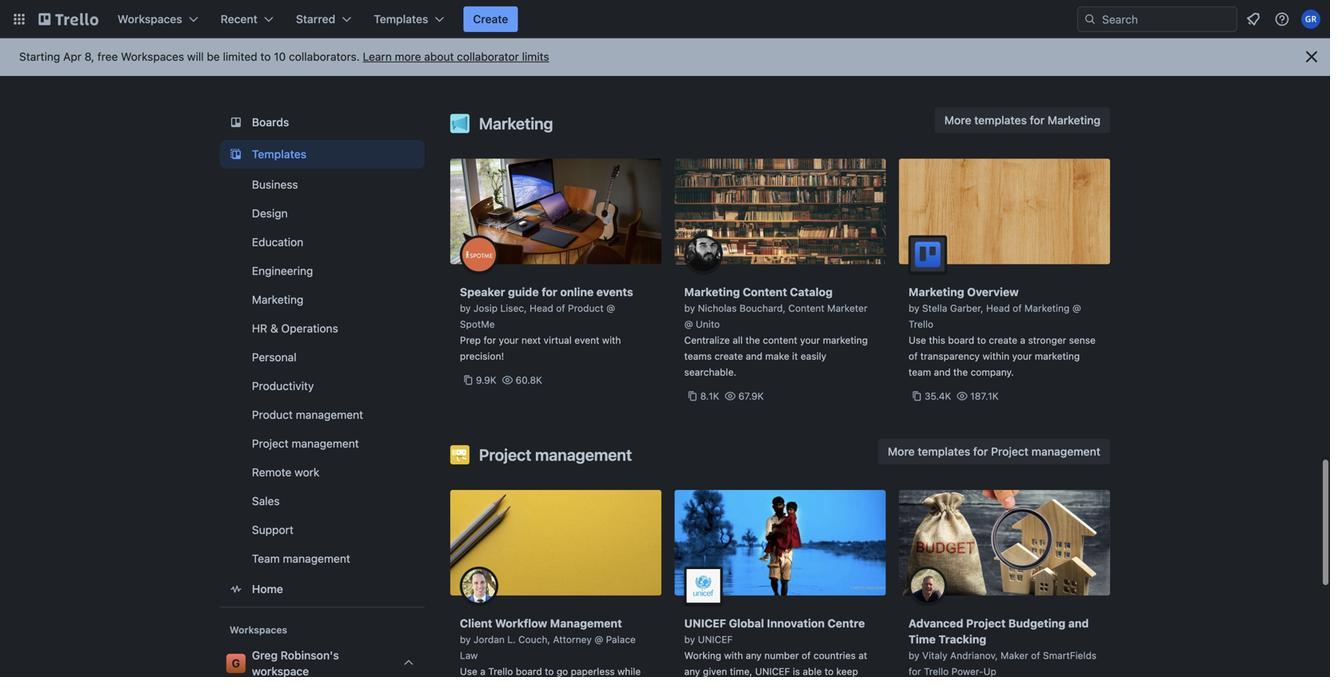 Task type: locate. For each thing, give the bounding box(es) containing it.
operations
[[281, 322, 338, 335]]

0 vertical spatial marketing
[[823, 335, 868, 346]]

product management
[[252, 408, 363, 422]]

sales link
[[220, 489, 425, 514]]

content down catalog
[[789, 303, 825, 314]]

marketing link
[[220, 287, 425, 313]]

stella
[[922, 303, 948, 314]]

templates inside templates dropdown button
[[374, 12, 428, 26]]

head down the overview
[[986, 303, 1010, 314]]

learn more about collaborator limits link
[[363, 50, 549, 63]]

for inside button
[[973, 445, 988, 458]]

project management link
[[220, 431, 425, 457]]

personal
[[252, 351, 297, 364]]

recent button
[[211, 6, 283, 32]]

time,
[[730, 666, 753, 678]]

2 horizontal spatial to
[[977, 335, 986, 346]]

0 horizontal spatial create
[[715, 351, 743, 362]]

of up able
[[802, 650, 811, 662]]

open information menu image
[[1274, 11, 1290, 27]]

smartfields
[[1043, 650, 1097, 662]]

and down transparency
[[934, 367, 951, 378]]

any up time,
[[746, 650, 762, 662]]

@ for management
[[595, 634, 603, 646]]

project down the "187.1k"
[[991, 445, 1029, 458]]

templates inside button
[[975, 114, 1027, 127]]

at
[[859, 650, 867, 662]]

0 horizontal spatial marketing
[[823, 335, 868, 346]]

workspace
[[252, 665, 309, 678]]

2 vertical spatial to
[[825, 666, 834, 678]]

productivity link
[[220, 374, 425, 399]]

1 vertical spatial templates
[[918, 445, 971, 458]]

of inside advanced project budgeting and time tracking by vitaly andrianov, maker of smartfields for trello power-up
[[1031, 650, 1040, 662]]

project up 'tracking'
[[966, 617, 1006, 630]]

vitaly
[[922, 650, 948, 662]]

0 notifications image
[[1244, 10, 1263, 29]]

by inside speaker guide for online events by josip lisec, head of product @ spotme prep for your next virtual event with precision!
[[460, 303, 471, 314]]

andrianov,
[[950, 650, 998, 662]]

1 vertical spatial with
[[724, 650, 743, 662]]

0 vertical spatial more
[[945, 114, 972, 127]]

0 vertical spatial to
[[260, 50, 271, 63]]

marketing down marketer
[[823, 335, 868, 346]]

0 vertical spatial content
[[743, 286, 787, 299]]

templates link
[[220, 140, 425, 169]]

unicef global innovation centre by unicef working with any number of countries at any given time, unicef is able to kee
[[684, 617, 875, 678]]

trello inside advanced project budgeting and time tracking by vitaly andrianov, maker of smartfields for trello power-up
[[924, 666, 949, 678]]

project management down 60.8k
[[479, 446, 632, 464]]

transparency
[[921, 351, 980, 362]]

project management up work
[[252, 437, 359, 450]]

content up bouchard,
[[743, 286, 787, 299]]

0 vertical spatial and
[[746, 351, 763, 362]]

0 horizontal spatial more
[[888, 445, 915, 458]]

0 horizontal spatial templates
[[252, 148, 307, 161]]

overview
[[967, 286, 1019, 299]]

1 horizontal spatial templates
[[374, 12, 428, 26]]

is
[[793, 666, 800, 678]]

0 horizontal spatial any
[[684, 666, 700, 678]]

of inside speaker guide for online events by josip lisec, head of product @ spotme prep for your next virtual event with precision!
[[556, 303, 565, 314]]

productivity
[[252, 380, 314, 393]]

@ down management on the bottom left of page
[[595, 634, 603, 646]]

number
[[765, 650, 799, 662]]

1 vertical spatial product
[[252, 408, 293, 422]]

for inside advanced project budgeting and time tracking by vitaly andrianov, maker of smartfields for trello power-up
[[909, 666, 921, 678]]

by up working
[[684, 634, 695, 646]]

marketing inside marketing overview by stella garber, head of marketing @ trello use this board to create a stronger sense of transparency within your marketing team and the company.
[[1035, 351, 1080, 362]]

stella garber, head of marketing @ trello image
[[909, 236, 947, 274]]

187.1k
[[971, 391, 999, 402]]

your down the a
[[1012, 351, 1032, 362]]

templates
[[374, 12, 428, 26], [252, 148, 307, 161]]

0 horizontal spatial templates
[[918, 445, 971, 458]]

1 vertical spatial the
[[954, 367, 968, 378]]

speaker
[[460, 286, 505, 299]]

the down transparency
[[954, 367, 968, 378]]

create
[[989, 335, 1018, 346], [715, 351, 743, 362]]

your left next
[[499, 335, 519, 346]]

@ inside client workflow management by jordan l. couch, attorney @ palace law
[[595, 634, 603, 646]]

@ down events
[[606, 303, 615, 314]]

templates for project management
[[918, 445, 971, 458]]

by inside unicef global innovation centre by unicef working with any number of countries at any given time, unicef is able to kee
[[684, 634, 695, 646]]

templates up 'more'
[[374, 12, 428, 26]]

josip
[[474, 303, 498, 314]]

support link
[[220, 518, 425, 543]]

with up time,
[[724, 650, 743, 662]]

for for speaker guide for online events by josip lisec, head of product @ spotme prep for your next virtual event with precision!
[[542, 286, 558, 299]]

design
[[252, 207, 288, 220]]

any down working
[[684, 666, 700, 678]]

templates up business
[[252, 148, 307, 161]]

couch,
[[518, 634, 550, 646]]

for inside button
[[1030, 114, 1045, 127]]

trello
[[909, 319, 934, 330], [924, 666, 949, 678]]

@ inside speaker guide for online events by josip lisec, head of product @ spotme prep for your next virtual event with precision!
[[606, 303, 615, 314]]

working
[[684, 650, 722, 662]]

1 horizontal spatial your
[[800, 335, 820, 346]]

1 vertical spatial templates
[[252, 148, 307, 161]]

by left stella
[[909, 303, 920, 314]]

greg
[[252, 649, 278, 662]]

to inside unicef global innovation centre by unicef working with any number of countries at any given time, unicef is able to kee
[[825, 666, 834, 678]]

the inside marketing overview by stella garber, head of marketing @ trello use this board to create a stronger sense of transparency within your marketing team and the company.
[[954, 367, 968, 378]]

marketing down stronger
[[1035, 351, 1080, 362]]

to right the board
[[977, 335, 986, 346]]

search image
[[1084, 13, 1097, 26]]

with inside speaker guide for online events by josip lisec, head of product @ spotme prep for your next virtual event with precision!
[[602, 335, 621, 346]]

1 horizontal spatial the
[[954, 367, 968, 378]]

@ up sense
[[1073, 303, 1081, 314]]

0 vertical spatial create
[[989, 335, 1018, 346]]

1 horizontal spatial and
[[934, 367, 951, 378]]

1 horizontal spatial marketing
[[1035, 351, 1080, 362]]

of right maker
[[1031, 650, 1040, 662]]

to right able
[[825, 666, 834, 678]]

0 horizontal spatial with
[[602, 335, 621, 346]]

online
[[560, 286, 594, 299]]

1 horizontal spatial product
[[568, 303, 604, 314]]

@ left unito
[[684, 319, 693, 330]]

0 vertical spatial workspaces
[[118, 12, 182, 26]]

by inside advanced project budgeting and time tracking by vitaly andrianov, maker of smartfields for trello power-up
[[909, 650, 920, 662]]

your inside marketing overview by stella garber, head of marketing @ trello use this board to create a stronger sense of transparency within your marketing team and the company.
[[1012, 351, 1032, 362]]

and left make
[[746, 351, 763, 362]]

stronger
[[1028, 335, 1067, 346]]

by up spotme
[[460, 303, 471, 314]]

starred
[[296, 12, 335, 26]]

@ for catalog
[[684, 319, 693, 330]]

create inside marketing content catalog by nicholas bouchard, content marketer @ unito centralize all the content your marketing teams create and make it easily searchable.
[[715, 351, 743, 362]]

create down all
[[715, 351, 743, 362]]

with right event at left
[[602, 335, 621, 346]]

management
[[296, 408, 363, 422], [292, 437, 359, 450], [1032, 445, 1101, 458], [535, 446, 632, 464], [283, 552, 350, 566]]

1 vertical spatial and
[[934, 367, 951, 378]]

1 horizontal spatial with
[[724, 650, 743, 662]]

of
[[556, 303, 565, 314], [1013, 303, 1022, 314], [909, 351, 918, 362], [802, 650, 811, 662], [1031, 650, 1040, 662]]

1 head from the left
[[530, 303, 553, 314]]

1 horizontal spatial create
[[989, 335, 1018, 346]]

project management inside project management link
[[252, 437, 359, 450]]

1 horizontal spatial templates
[[975, 114, 1027, 127]]

1 vertical spatial create
[[715, 351, 743, 362]]

teams
[[684, 351, 712, 362]]

free
[[97, 50, 118, 63]]

2 vertical spatial unicef
[[755, 666, 790, 678]]

0 horizontal spatial project management
[[252, 437, 359, 450]]

head down guide
[[530, 303, 553, 314]]

create up the within
[[989, 335, 1018, 346]]

head inside marketing overview by stella garber, head of marketing @ trello use this board to create a stronger sense of transparency within your marketing team and the company.
[[986, 303, 1010, 314]]

unicef image
[[684, 567, 723, 606]]

templates inside templates link
[[252, 148, 307, 161]]

by left nicholas
[[684, 303, 695, 314]]

the
[[746, 335, 760, 346], [954, 367, 968, 378]]

2 vertical spatial and
[[1069, 617, 1089, 630]]

advanced project budgeting and time tracking by vitaly andrianov, maker of smartfields for trello power-up
[[909, 617, 1097, 678]]

1 vertical spatial content
[[789, 303, 825, 314]]

up
[[984, 666, 997, 678]]

limited
[[223, 50, 257, 63]]

power-
[[952, 666, 984, 678]]

searchable.
[[684, 367, 737, 378]]

1 horizontal spatial head
[[986, 303, 1010, 314]]

0 vertical spatial product
[[568, 303, 604, 314]]

more inside button
[[945, 114, 972, 127]]

product down productivity
[[252, 408, 293, 422]]

trello down vitaly
[[924, 666, 949, 678]]

1 horizontal spatial more
[[945, 114, 972, 127]]

business
[[252, 178, 298, 191]]

2 horizontal spatial and
[[1069, 617, 1089, 630]]

learn
[[363, 50, 392, 63]]

marketing inside marketing content catalog by nicholas bouchard, content marketer @ unito centralize all the content your marketing teams create and make it easily searchable.
[[823, 335, 868, 346]]

@ for by
[[1073, 303, 1081, 314]]

marketing
[[823, 335, 868, 346], [1035, 351, 1080, 362]]

collaborators.
[[289, 50, 360, 63]]

to left 10
[[260, 50, 271, 63]]

0 horizontal spatial and
[[746, 351, 763, 362]]

0 vertical spatial trello
[[909, 319, 934, 330]]

attorney
[[553, 634, 592, 646]]

about
[[424, 50, 454, 63]]

marketing inside button
[[1048, 114, 1101, 127]]

0 vertical spatial templates
[[975, 114, 1027, 127]]

0 horizontal spatial head
[[530, 303, 553, 314]]

remote
[[252, 466, 292, 479]]

for for more templates for marketing
[[1030, 114, 1045, 127]]

of down 'online'
[[556, 303, 565, 314]]

for for more templates for project management
[[973, 445, 988, 458]]

and inside advanced project budgeting and time tracking by vitaly andrianov, maker of smartfields for trello power-up
[[1069, 617, 1089, 630]]

60.8k
[[516, 375, 542, 386]]

product down 'online'
[[568, 303, 604, 314]]

client
[[460, 617, 492, 630]]

1 horizontal spatial any
[[746, 650, 762, 662]]

@ inside marketing content catalog by nicholas bouchard, content marketer @ unito centralize all the content your marketing teams create and make it easily searchable.
[[684, 319, 693, 330]]

@ inside marketing overview by stella garber, head of marketing @ trello use this board to create a stronger sense of transparency within your marketing team and the company.
[[1073, 303, 1081, 314]]

content
[[763, 335, 798, 346]]

project inside button
[[991, 445, 1029, 458]]

content
[[743, 286, 787, 299], [789, 303, 825, 314]]

nicholas
[[698, 303, 737, 314]]

1 vertical spatial to
[[977, 335, 986, 346]]

josip lisec, head of product @ spotme image
[[460, 236, 498, 274]]

0 vertical spatial the
[[746, 335, 760, 346]]

and
[[746, 351, 763, 362], [934, 367, 951, 378], [1069, 617, 1089, 630]]

workspaces up the free at the left of page
[[118, 12, 182, 26]]

your up easily
[[800, 335, 820, 346]]

Search field
[[1097, 7, 1237, 31]]

project management icon image
[[450, 446, 470, 465]]

1 vertical spatial marketing
[[1035, 351, 1080, 362]]

1 vertical spatial trello
[[924, 666, 949, 678]]

management
[[550, 617, 622, 630]]

all
[[733, 335, 743, 346]]

business link
[[220, 172, 425, 198]]

by up law
[[460, 634, 471, 646]]

more templates for project management button
[[878, 439, 1110, 465]]

0 vertical spatial with
[[602, 335, 621, 346]]

0 vertical spatial templates
[[374, 12, 428, 26]]

it
[[792, 351, 798, 362]]

0 horizontal spatial your
[[499, 335, 519, 346]]

and up smartfields on the right of page
[[1069, 617, 1089, 630]]

and inside marketing overview by stella garber, head of marketing @ trello use this board to create a stronger sense of transparency within your marketing team and the company.
[[934, 367, 951, 378]]

1 vertical spatial more
[[888, 445, 915, 458]]

0 horizontal spatial the
[[746, 335, 760, 346]]

global
[[729, 617, 764, 630]]

1 horizontal spatial to
[[825, 666, 834, 678]]

2 head from the left
[[986, 303, 1010, 314]]

workspaces up greg
[[230, 625, 287, 636]]

primary element
[[0, 0, 1330, 38]]

0 horizontal spatial product
[[252, 408, 293, 422]]

workspaces down workspaces popup button
[[121, 50, 184, 63]]

9.9k
[[476, 375, 497, 386]]

the right all
[[746, 335, 760, 346]]

by down time
[[909, 650, 920, 662]]

templates inside button
[[918, 445, 971, 458]]

2 horizontal spatial your
[[1012, 351, 1032, 362]]

more inside button
[[888, 445, 915, 458]]

by
[[460, 303, 471, 314], [684, 303, 695, 314], [909, 303, 920, 314], [460, 634, 471, 646], [684, 634, 695, 646], [909, 650, 920, 662]]

head inside speaker guide for online events by josip lisec, head of product @ spotme prep for your next virtual event with precision!
[[530, 303, 553, 314]]

design link
[[220, 201, 425, 226]]

company.
[[971, 367, 1014, 378]]

trello up use on the right of page
[[909, 319, 934, 330]]

remote work
[[252, 466, 320, 479]]

unicef
[[684, 617, 726, 630], [698, 634, 733, 646], [755, 666, 790, 678]]



Task type: vqa. For each thing, say whether or not it's contained in the screenshot.
Marketer
yes



Task type: describe. For each thing, give the bounding box(es) containing it.
0 horizontal spatial content
[[743, 286, 787, 299]]

by inside marketing overview by stella garber, head of marketing @ trello use this board to create a stronger sense of transparency within your marketing team and the company.
[[909, 303, 920, 314]]

within
[[983, 351, 1010, 362]]

1 vertical spatial workspaces
[[121, 50, 184, 63]]

more templates for marketing
[[945, 114, 1101, 127]]

home image
[[226, 580, 246, 599]]

tracking
[[939, 633, 987, 646]]

garber,
[[950, 303, 984, 314]]

work
[[295, 466, 320, 479]]

hr & operations
[[252, 322, 338, 335]]

workspaces inside popup button
[[118, 12, 182, 26]]

make
[[765, 351, 790, 362]]

of down the overview
[[1013, 303, 1022, 314]]

workflow
[[495, 617, 547, 630]]

bouchard,
[[740, 303, 786, 314]]

0 vertical spatial unicef
[[684, 617, 726, 630]]

more for marketing
[[945, 114, 972, 127]]

1 vertical spatial unicef
[[698, 634, 733, 646]]

innovation
[[767, 617, 825, 630]]

virtual
[[544, 335, 572, 346]]

given
[[703, 666, 727, 678]]

marketer
[[827, 303, 868, 314]]

unito
[[696, 319, 720, 330]]

client workflow management by jordan l. couch, attorney @ palace law
[[460, 617, 636, 662]]

0 horizontal spatial to
[[260, 50, 271, 63]]

product management link
[[220, 402, 425, 428]]

management for product management link at the bottom
[[296, 408, 363, 422]]

budgeting
[[1009, 617, 1066, 630]]

centre
[[828, 617, 865, 630]]

templates for marketing
[[975, 114, 1027, 127]]

use
[[909, 335, 926, 346]]

jordan
[[474, 634, 505, 646]]

with inside unicef global innovation centre by unicef working with any number of countries at any given time, unicef is able to kee
[[724, 650, 743, 662]]

and inside marketing content catalog by nicholas bouchard, content marketer @ unito centralize all the content your marketing teams create and make it easily searchable.
[[746, 351, 763, 362]]

1 vertical spatial any
[[684, 666, 700, 678]]

templates button
[[364, 6, 454, 32]]

&
[[270, 322, 278, 335]]

create
[[473, 12, 508, 26]]

marketing icon image
[[450, 114, 470, 133]]

education
[[252, 236, 303, 249]]

create inside marketing overview by stella garber, head of marketing @ trello use this board to create a stronger sense of transparency within your marketing team and the company.
[[989, 335, 1018, 346]]

team management link
[[220, 546, 425, 572]]

be
[[207, 50, 220, 63]]

team
[[252, 552, 280, 566]]

next
[[522, 335, 541, 346]]

jordan l. couch, attorney @ palace law image
[[460, 567, 498, 606]]

marketing inside marketing content catalog by nicholas bouchard, content marketer @ unito centralize all the content your marketing teams create and make it easily searchable.
[[684, 286, 740, 299]]

support
[[252, 524, 294, 537]]

management for the team management link
[[283, 552, 350, 566]]

sales
[[252, 495, 280, 508]]

boards
[[252, 116, 289, 129]]

your inside speaker guide for online events by josip lisec, head of product @ spotme prep for your next virtual event with precision!
[[499, 335, 519, 346]]

1 horizontal spatial project management
[[479, 446, 632, 464]]

starting apr 8, free workspaces will be limited to 10 collaborators. learn more about collaborator limits
[[19, 50, 549, 63]]

limits
[[522, 50, 549, 63]]

centralize
[[684, 335, 730, 346]]

the inside marketing content catalog by nicholas bouchard, content marketer @ unito centralize all the content your marketing teams create and make it easily searchable.
[[746, 335, 760, 346]]

to inside marketing overview by stella garber, head of marketing @ trello use this board to create a stronger sense of transparency within your marketing team and the company.
[[977, 335, 986, 346]]

catalog
[[790, 286, 833, 299]]

by inside marketing content catalog by nicholas bouchard, content marketer @ unito centralize all the content your marketing teams create and make it easily searchable.
[[684, 303, 695, 314]]

robinson's
[[281, 649, 339, 662]]

greg robinson (gregrobinson96) image
[[1302, 10, 1321, 29]]

countries
[[814, 650, 856, 662]]

time
[[909, 633, 936, 646]]

hr
[[252, 322, 267, 335]]

marketing overview by stella garber, head of marketing @ trello use this board to create a stronger sense of transparency within your marketing team and the company.
[[909, 286, 1096, 378]]

speaker guide for online events by josip lisec, head of product @ spotme prep for your next virtual event with precision!
[[460, 286, 633, 362]]

project right project management icon on the left bottom
[[479, 446, 532, 464]]

project inside advanced project budgeting and time tracking by vitaly andrianov, maker of smartfields for trello power-up
[[966, 617, 1006, 630]]

lisec,
[[500, 303, 527, 314]]

able
[[803, 666, 822, 678]]

education link
[[220, 230, 425, 255]]

management for project management link
[[292, 437, 359, 450]]

l.
[[507, 634, 516, 646]]

apr
[[63, 50, 82, 63]]

team
[[909, 367, 931, 378]]

events
[[597, 286, 633, 299]]

will
[[187, 50, 204, 63]]

of down use on the right of page
[[909, 351, 918, 362]]

of inside unicef global innovation centre by unicef working with any number of countries at any given time, unicef is able to kee
[[802, 650, 811, 662]]

remote work link
[[220, 460, 425, 486]]

1 horizontal spatial content
[[789, 303, 825, 314]]

maker
[[1001, 650, 1029, 662]]

trello inside marketing overview by stella garber, head of marketing @ trello use this board to create a stronger sense of transparency within your marketing team and the company.
[[909, 319, 934, 330]]

starting
[[19, 50, 60, 63]]

prep
[[460, 335, 481, 346]]

management inside button
[[1032, 445, 1101, 458]]

collaborator
[[457, 50, 519, 63]]

by inside client workflow management by jordan l. couch, attorney @ palace law
[[460, 634, 471, 646]]

more for project management
[[888, 445, 915, 458]]

back to home image
[[38, 6, 98, 32]]

recent
[[221, 12, 258, 26]]

workspaces button
[[108, 6, 208, 32]]

your inside marketing content catalog by nicholas bouchard, content marketer @ unito centralize all the content your marketing teams create and make it easily searchable.
[[800, 335, 820, 346]]

law
[[460, 650, 478, 662]]

0 vertical spatial any
[[746, 650, 762, 662]]

palace
[[606, 634, 636, 646]]

guide
[[508, 286, 539, 299]]

boards link
[[220, 108, 425, 137]]

engineering
[[252, 264, 313, 278]]

template board image
[[226, 145, 246, 164]]

precision!
[[460, 351, 504, 362]]

project up remote
[[252, 437, 289, 450]]

g
[[232, 657, 240, 670]]

team management
[[252, 552, 350, 566]]

personal link
[[220, 345, 425, 370]]

greg robinson's workspace
[[252, 649, 339, 678]]

advanced
[[909, 617, 964, 630]]

more templates for project management
[[888, 445, 1101, 458]]

8,
[[85, 50, 94, 63]]

board image
[[226, 113, 246, 132]]

nicholas bouchard, content marketer @ unito image
[[684, 236, 723, 274]]

vitaly andrianov, maker of smartfields for trello power-up image
[[909, 567, 947, 606]]

more
[[395, 50, 421, 63]]

a
[[1020, 335, 1026, 346]]

home link
[[220, 575, 425, 604]]

2 vertical spatial workspaces
[[230, 625, 287, 636]]

product inside speaker guide for online events by josip lisec, head of product @ spotme prep for your next virtual event with precision!
[[568, 303, 604, 314]]



